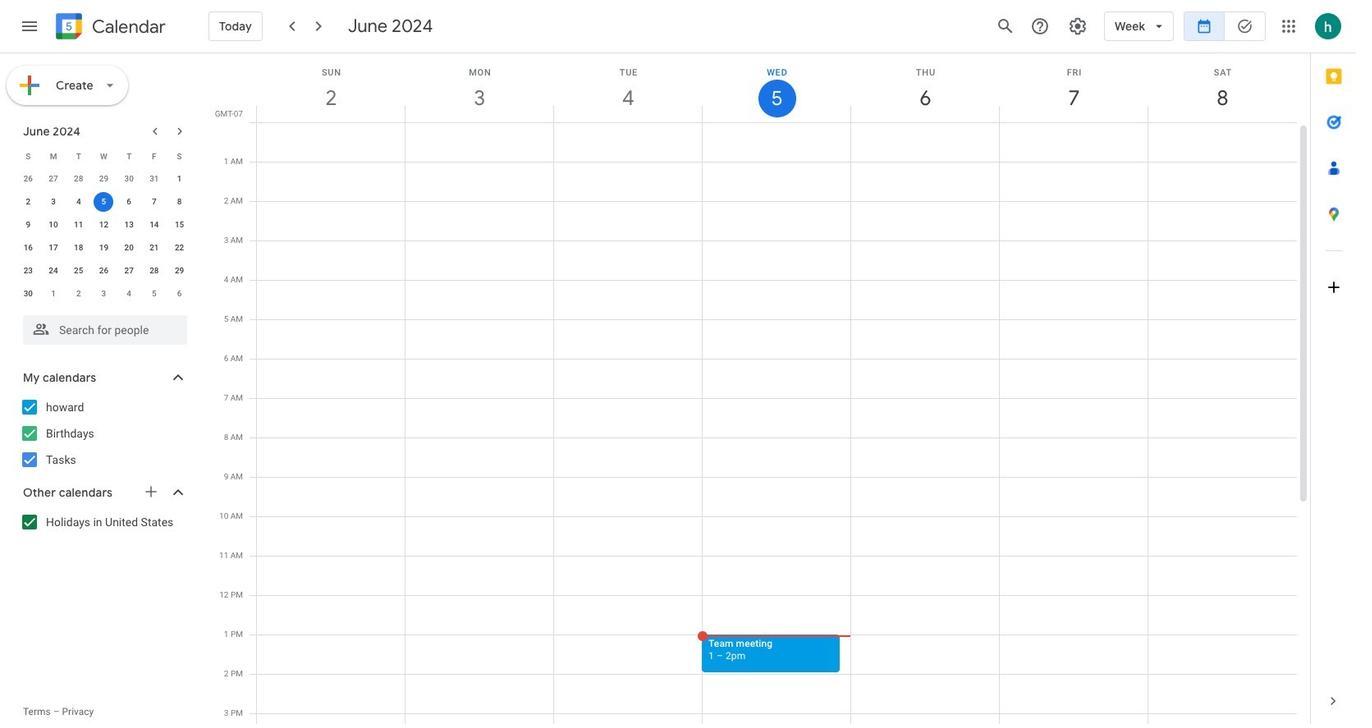 Task type: vqa. For each thing, say whether or not it's contained in the screenshot.
May 30 element
yes



Task type: describe. For each thing, give the bounding box(es) containing it.
july 3 element
[[94, 284, 114, 304]]

12 element
[[94, 215, 114, 235]]

thursday, june 6 element
[[852, 53, 1000, 122]]

2 element
[[18, 192, 38, 212]]

may 31 element
[[144, 169, 164, 189]]

calendar element
[[53, 10, 166, 46]]

Search for people text field
[[33, 315, 177, 345]]

add other calendars image
[[143, 484, 159, 500]]

14 element
[[144, 215, 164, 235]]

heading inside calendar element
[[89, 17, 166, 37]]

may 29 element
[[94, 169, 114, 189]]

tuesday, june 4 element
[[554, 53, 703, 122]]

15 element
[[170, 215, 189, 235]]

21 element
[[144, 238, 164, 258]]

30 element
[[18, 284, 38, 304]]

may 28 element
[[69, 169, 89, 189]]

8 element
[[170, 192, 189, 212]]

7 column header from the left
[[1148, 53, 1298, 122]]

cell inside "june 2024" grid
[[91, 191, 116, 214]]

july 4 element
[[119, 284, 139, 304]]

my calendars list
[[3, 394, 204, 473]]

may 27 element
[[44, 169, 63, 189]]

wednesday, june 5, today element
[[703, 53, 852, 122]]

1 element
[[170, 169, 189, 189]]

july 5 element
[[144, 284, 164, 304]]

23 element
[[18, 261, 38, 281]]

6 element
[[119, 192, 139, 212]]

6 column header from the left
[[1000, 53, 1149, 122]]

may 26 element
[[18, 169, 38, 189]]

24 element
[[44, 261, 63, 281]]



Task type: locate. For each thing, give the bounding box(es) containing it.
may 30 element
[[119, 169, 139, 189]]

2 column header from the left
[[405, 53, 554, 122]]

row group
[[16, 168, 192, 306]]

25 element
[[69, 261, 89, 281]]

16 element
[[18, 238, 38, 258]]

cell
[[257, 122, 406, 724], [406, 122, 554, 724], [554, 122, 703, 724], [698, 122, 852, 724], [852, 122, 1000, 724], [1000, 122, 1149, 724], [1149, 122, 1298, 724], [91, 191, 116, 214]]

grid
[[210, 53, 1311, 724]]

18 element
[[69, 238, 89, 258]]

monday, june 3 element
[[406, 53, 554, 122]]

27 element
[[119, 261, 139, 281]]

None search field
[[0, 309, 204, 345]]

3 column header from the left
[[554, 53, 703, 122]]

july 6 element
[[170, 284, 189, 304]]

9 element
[[18, 215, 38, 235]]

sunday, june 2 element
[[257, 53, 406, 122]]

3 element
[[44, 192, 63, 212]]

4 element
[[69, 192, 89, 212]]

friday, june 7 element
[[1000, 53, 1149, 122]]

row
[[250, 122, 1298, 724], [16, 145, 192, 168], [16, 168, 192, 191], [16, 191, 192, 214], [16, 214, 192, 237], [16, 237, 192, 260], [16, 260, 192, 283], [16, 283, 192, 306]]

10 element
[[44, 215, 63, 235]]

22 element
[[170, 238, 189, 258]]

19 element
[[94, 238, 114, 258]]

20 element
[[119, 238, 139, 258]]

17 element
[[44, 238, 63, 258]]

28 element
[[144, 261, 164, 281]]

5 column header from the left
[[851, 53, 1000, 122]]

main drawer image
[[20, 16, 39, 36]]

7 element
[[144, 192, 164, 212]]

june 2024 grid
[[16, 145, 192, 306]]

saturday, june 8 element
[[1149, 53, 1298, 122]]

tab list
[[1312, 53, 1357, 678]]

july 2 element
[[69, 284, 89, 304]]

settings menu image
[[1069, 16, 1088, 36]]

26 element
[[94, 261, 114, 281]]

13 element
[[119, 215, 139, 235]]

4 column header from the left
[[702, 53, 852, 122]]

29 element
[[170, 261, 189, 281]]

1 column header from the left
[[256, 53, 406, 122]]

july 1 element
[[44, 284, 63, 304]]

11 element
[[69, 215, 89, 235]]

5, today element
[[94, 192, 114, 212]]

heading
[[89, 17, 166, 37]]

column header
[[256, 53, 406, 122], [405, 53, 554, 122], [554, 53, 703, 122], [702, 53, 852, 122], [851, 53, 1000, 122], [1000, 53, 1149, 122], [1148, 53, 1298, 122]]



